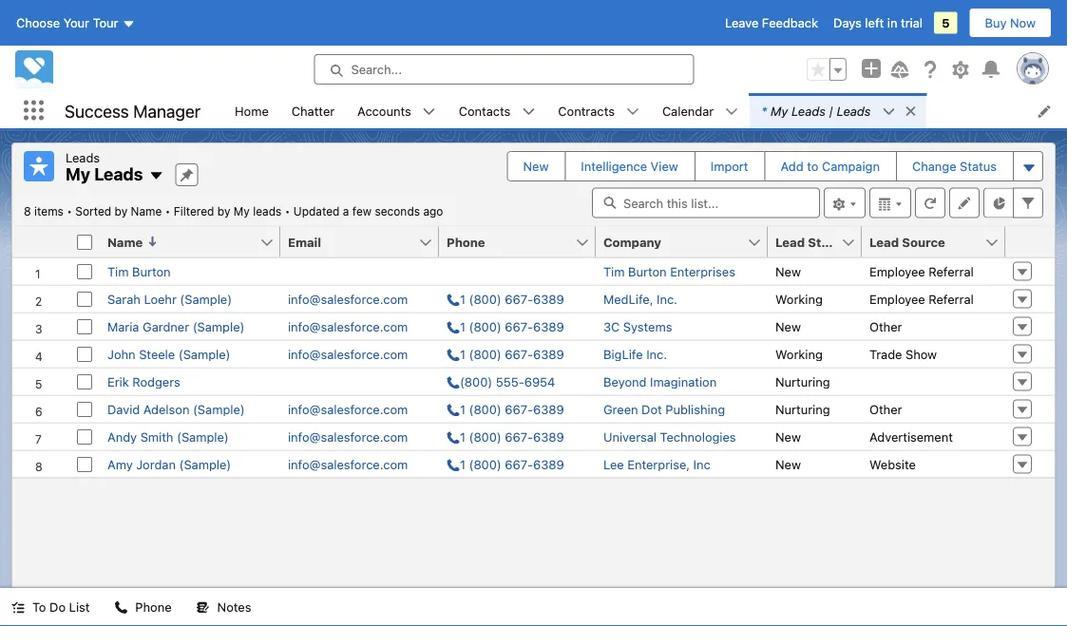 Task type: describe. For each thing, give the bounding box(es) containing it.
intelligence
[[581, 159, 648, 174]]

tour
[[93, 16, 118, 30]]

success manager
[[65, 101, 201, 121]]

2 info@salesforce.com link from the top
[[288, 319, 408, 334]]

Search My Leads list view. search field
[[592, 188, 821, 218]]

manager
[[133, 101, 201, 121]]

info@salesforce.com for fourth info@salesforce.com "link" from the top of the the my leads grid
[[288, 402, 408, 416]]

chatter link
[[280, 93, 346, 128]]

trade
[[870, 347, 903, 361]]

0 horizontal spatial phone
[[135, 600, 172, 615]]

(sample) for andy smith (sample)
[[177, 430, 229, 444]]

steele
[[139, 347, 175, 361]]

leads down success
[[66, 150, 100, 164]]

andy smith (sample)
[[107, 430, 229, 444]]

gardner
[[143, 319, 189, 334]]

1 (800) 667-6389 for medlife, inc.
[[460, 292, 565, 306]]

to
[[32, 600, 46, 615]]

1 (800) 667-6389 for 3c systems
[[460, 319, 565, 334]]

contracts link
[[547, 93, 627, 128]]

david adelson (sample) link
[[107, 402, 245, 416]]

enterprises
[[671, 264, 736, 279]]

leave
[[726, 16, 759, 30]]

(sample) for maria gardner (sample)
[[193, 319, 245, 334]]

6389 for lee
[[534, 457, 565, 472]]

tim burton enterprises
[[604, 264, 736, 279]]

contracts
[[559, 104, 615, 118]]

text default image right the list on the bottom of the page
[[114, 601, 128, 615]]

jordan
[[136, 457, 176, 472]]

do
[[50, 600, 66, 615]]

1 • from the left
[[67, 205, 72, 218]]

company
[[604, 235, 662, 249]]

calendar
[[663, 104, 714, 118]]

contacts
[[459, 104, 511, 118]]

1 nurturing from the top
[[776, 375, 831, 389]]

lee
[[604, 457, 624, 472]]

5 info@salesforce.com link from the top
[[288, 430, 408, 444]]

maria gardner (sample) link
[[107, 319, 245, 334]]

updated
[[294, 205, 340, 218]]

lead for lead status
[[776, 235, 805, 249]]

1 vertical spatial my
[[66, 164, 90, 184]]

universal technologies link
[[604, 430, 737, 444]]

new button
[[508, 152, 564, 181]]

(sample) for amy jordan (sample)
[[179, 457, 231, 472]]

chatter
[[292, 104, 335, 118]]

trial
[[901, 16, 923, 30]]

intelligence view
[[581, 159, 679, 174]]

555-
[[496, 375, 525, 389]]

technologies
[[660, 430, 737, 444]]

(800) for green dot publishing
[[469, 402, 502, 416]]

campaign
[[822, 159, 880, 174]]

1 for universal technologies
[[460, 430, 466, 444]]

universal technologies
[[604, 430, 737, 444]]

imagination
[[650, 375, 717, 389]]

employee referral for new
[[870, 264, 974, 279]]

in
[[888, 16, 898, 30]]

list item containing *
[[750, 93, 927, 128]]

feedback
[[762, 16, 819, 30]]

1 for biglife inc.
[[460, 347, 466, 361]]

new for tim burton enterprises
[[776, 264, 801, 279]]

(800) for lee enterprise, inc
[[469, 457, 502, 472]]

action image
[[1006, 227, 1055, 257]]

(sample) for sarah loehr (sample)
[[180, 292, 232, 306]]

enterprise,
[[628, 457, 690, 472]]

667- for 3c
[[505, 319, 534, 334]]

now
[[1011, 16, 1036, 30]]

my leads status
[[24, 205, 294, 218]]

green dot publishing link
[[604, 402, 726, 416]]

lead source element
[[862, 227, 1017, 258]]

contacts list item
[[448, 93, 547, 128]]

sarah
[[107, 292, 141, 306]]

tim burton
[[107, 264, 171, 279]]

(sample) for john steele (sample)
[[179, 347, 231, 361]]

systems
[[624, 319, 673, 334]]

4 info@salesforce.com link from the top
[[288, 402, 408, 416]]

6 info@salesforce.com link from the top
[[288, 457, 408, 472]]

tim burton enterprises link
[[604, 264, 736, 279]]

company button
[[596, 227, 747, 257]]

1 for lee enterprise, inc
[[460, 457, 466, 472]]

erik rodgers
[[107, 375, 180, 389]]

my leads
[[66, 164, 143, 184]]

lead source button
[[862, 227, 985, 257]]

(800) for universal technologies
[[469, 430, 502, 444]]

working for employee referral
[[776, 292, 823, 306]]

home
[[235, 104, 269, 118]]

accounts
[[358, 104, 411, 118]]

new for 3c systems
[[776, 319, 801, 334]]

few
[[353, 205, 372, 218]]

inc
[[694, 457, 711, 472]]

referral for working
[[929, 292, 974, 306]]

(800) for 3c systems
[[469, 319, 502, 334]]

6389 for medlife,
[[534, 292, 565, 306]]

3 info@salesforce.com link from the top
[[288, 347, 408, 361]]

amy jordan (sample)
[[107, 457, 231, 472]]

green
[[604, 402, 639, 416]]

1 (800) 667-6389 link for lee
[[447, 457, 565, 472]]

tim for tim burton enterprises
[[604, 264, 625, 279]]

dot
[[642, 402, 662, 416]]

leave feedback link
[[726, 16, 819, 30]]

1 horizontal spatial my
[[234, 205, 250, 218]]

buy now button
[[969, 8, 1053, 38]]

universal
[[604, 430, 657, 444]]

import button
[[696, 152, 764, 181]]

andy smith (sample) link
[[107, 430, 229, 444]]

inc. for medlife, inc.
[[657, 292, 678, 306]]

david
[[107, 402, 140, 416]]

amy jordan (sample) link
[[107, 457, 231, 472]]

seconds
[[375, 205, 420, 218]]

lead source
[[870, 235, 946, 249]]

phone inside the my leads grid
[[447, 235, 486, 249]]

contacts link
[[448, 93, 522, 128]]

1 horizontal spatial phone button
[[439, 227, 575, 257]]

publishing
[[666, 402, 726, 416]]

tim burton link
[[107, 264, 171, 279]]

info@salesforce.com for first info@salesforce.com "link" from the top of the the my leads grid
[[288, 292, 408, 306]]

(sample) for david adelson (sample)
[[193, 402, 245, 416]]

667- for lee
[[505, 457, 534, 472]]

name button
[[100, 227, 260, 257]]

company element
[[596, 227, 780, 258]]

1 for 3c systems
[[460, 319, 466, 334]]

to do list
[[32, 600, 90, 615]]

6389 for universal
[[534, 430, 565, 444]]

leads right the |
[[837, 104, 871, 118]]

add to campaign button
[[766, 152, 896, 181]]

a
[[343, 205, 349, 218]]

choose your tour button
[[15, 8, 136, 38]]

beyond imagination link
[[604, 375, 717, 389]]

to
[[807, 159, 819, 174]]

trade show
[[870, 347, 938, 361]]

status for change status
[[960, 159, 997, 174]]

action element
[[1006, 227, 1055, 258]]

notes
[[217, 600, 251, 615]]

8 items • sorted by name • filtered by my leads • updated a few seconds ago
[[24, 205, 443, 218]]

* my leads | leads
[[762, 104, 871, 118]]

1 for medlife, inc.
[[460, 292, 466, 306]]

view
[[651, 159, 679, 174]]

email element
[[280, 227, 451, 258]]

1 (800) 667-6389 for green dot publishing
[[460, 402, 565, 416]]

new for universal technologies
[[776, 430, 801, 444]]

my leads grid
[[12, 227, 1055, 479]]

3c systems link
[[604, 319, 673, 334]]

filtered
[[174, 205, 214, 218]]

list
[[69, 600, 90, 615]]

1 (800) 667-6389 link for universal
[[447, 430, 565, 444]]

david adelson (sample)
[[107, 402, 245, 416]]



Task type: locate. For each thing, give the bounding box(es) containing it.
info@salesforce.com
[[288, 292, 408, 306], [288, 319, 408, 334], [288, 347, 408, 361], [288, 402, 408, 416], [288, 430, 408, 444], [288, 457, 408, 472]]

phone button
[[439, 227, 575, 257], [103, 589, 183, 627]]

•
[[67, 205, 72, 218], [165, 205, 171, 218], [285, 205, 290, 218]]

text default image inside to do list button
[[11, 601, 25, 615]]

0 vertical spatial phone
[[447, 235, 486, 249]]

burton up loehr
[[132, 264, 171, 279]]

inc.
[[657, 292, 678, 306], [647, 347, 668, 361]]

1 horizontal spatial phone
[[447, 235, 486, 249]]

1 info@salesforce.com from the top
[[288, 292, 408, 306]]

2 referral from the top
[[929, 292, 974, 306]]

1 (800) 667-6389 link for green
[[447, 402, 565, 416]]

employee for working
[[870, 292, 926, 306]]

leads
[[792, 104, 826, 118], [837, 104, 871, 118], [66, 150, 100, 164], [94, 164, 143, 184]]

5 667- from the top
[[505, 430, 534, 444]]

0 vertical spatial status
[[960, 159, 997, 174]]

1 (800) 667-6389 link for biglife
[[447, 347, 565, 361]]

lead inside 'lead status' button
[[776, 235, 805, 249]]

import
[[711, 159, 749, 174]]

1 vertical spatial name
[[107, 235, 143, 249]]

(800) for medlife, inc.
[[469, 292, 502, 306]]

maria
[[107, 319, 139, 334]]

biglife inc.
[[604, 347, 668, 361]]

5 1 from the top
[[460, 430, 466, 444]]

other
[[870, 319, 903, 334], [870, 402, 903, 416]]

by right filtered
[[218, 205, 231, 218]]

list containing home
[[224, 93, 1068, 128]]

(sample) down andy smith (sample)
[[179, 457, 231, 472]]

1 1 (800) 667-6389 from the top
[[460, 292, 565, 306]]

1 lead from the left
[[776, 235, 805, 249]]

text default image
[[423, 105, 436, 118], [522, 105, 536, 118], [726, 105, 739, 118], [883, 105, 896, 118], [11, 601, 25, 615], [196, 601, 210, 615]]

2 nurturing from the top
[[776, 402, 831, 416]]

info@salesforce.com for 2nd info@salesforce.com "link" from the bottom
[[288, 430, 408, 444]]

employee up "trade show"
[[870, 292, 926, 306]]

lead status button
[[768, 227, 849, 257]]

2 info@salesforce.com from the top
[[288, 319, 408, 334]]

1 burton from the left
[[132, 264, 171, 279]]

tim for tim burton
[[107, 264, 129, 279]]

medlife,
[[604, 292, 654, 306]]

list
[[224, 93, 1068, 128]]

working down 'lead status' button at the right top of the page
[[776, 292, 823, 306]]

(sample) right "adelson" at the left
[[193, 402, 245, 416]]

0 vertical spatial employee referral
[[870, 264, 974, 279]]

sarah loehr (sample) link
[[107, 292, 232, 306]]

2 1 (800) 667-6389 from the top
[[460, 319, 565, 334]]

status
[[960, 159, 997, 174], [809, 235, 849, 249]]

employee for new
[[870, 264, 926, 279]]

lead down "add"
[[776, 235, 805, 249]]

item number element
[[12, 227, 69, 258]]

choose
[[16, 16, 60, 30]]

change status
[[913, 159, 997, 174]]

(sample)
[[180, 292, 232, 306], [193, 319, 245, 334], [179, 347, 231, 361], [193, 402, 245, 416], [177, 430, 229, 444], [179, 457, 231, 472]]

item number image
[[12, 227, 69, 257]]

text default image left notes
[[196, 601, 210, 615]]

1 by from the left
[[115, 205, 128, 218]]

text default image right contacts
[[522, 105, 536, 118]]

None search field
[[592, 188, 821, 218]]

by right sorted
[[115, 205, 128, 218]]

667- for medlife,
[[505, 292, 534, 306]]

cell
[[69, 227, 100, 258], [280, 258, 439, 285], [439, 258, 596, 285], [280, 367, 439, 395], [862, 367, 1006, 395]]

green dot publishing
[[604, 402, 726, 416]]

nurturing
[[776, 375, 831, 389], [776, 402, 831, 416]]

info@salesforce.com link
[[288, 292, 408, 306], [288, 319, 408, 334], [288, 347, 408, 361], [288, 402, 408, 416], [288, 430, 408, 444], [288, 457, 408, 472]]

(800) for biglife inc.
[[469, 347, 502, 361]]

0 horizontal spatial lead
[[776, 235, 805, 249]]

3c
[[604, 319, 620, 334]]

sarah loehr (sample)
[[107, 292, 232, 306]]

referral for new
[[929, 264, 974, 279]]

2 tim from the left
[[604, 264, 625, 279]]

6389 for 3c
[[534, 319, 565, 334]]

employee
[[870, 264, 926, 279], [870, 292, 926, 306]]

0 horizontal spatial •
[[67, 205, 72, 218]]

my leads|leads|list view element
[[11, 143, 1056, 589]]

0 horizontal spatial phone button
[[103, 589, 183, 627]]

6 1 from the top
[[460, 457, 466, 472]]

1 horizontal spatial •
[[165, 205, 171, 218]]

0 vertical spatial my
[[771, 104, 789, 118]]

email button
[[280, 227, 418, 257]]

• left filtered
[[165, 205, 171, 218]]

667- for green
[[505, 402, 534, 416]]

rodgers
[[132, 375, 180, 389]]

name element
[[100, 227, 292, 258]]

1 tim from the left
[[107, 264, 129, 279]]

employee referral for working
[[870, 292, 974, 306]]

3 1 (800) 667-6389 link from the top
[[447, 347, 565, 361]]

text default image inside contracts list item
[[627, 105, 640, 118]]

2 horizontal spatial •
[[285, 205, 290, 218]]

john steele (sample)
[[107, 347, 231, 361]]

text default image inside calendar list item
[[726, 105, 739, 118]]

phone element
[[439, 227, 608, 258]]

3 1 from the top
[[460, 347, 466, 361]]

1 employee referral from the top
[[870, 264, 974, 279]]

1 vertical spatial inc.
[[647, 347, 668, 361]]

1 6389 from the top
[[534, 292, 565, 306]]

status down add to campaign
[[809, 235, 849, 249]]

2 employee referral from the top
[[870, 292, 974, 306]]

leads left the |
[[792, 104, 826, 118]]

3 667- from the top
[[505, 347, 534, 361]]

0 horizontal spatial by
[[115, 205, 128, 218]]

by
[[115, 205, 128, 218], [218, 205, 231, 218]]

erik
[[107, 375, 129, 389]]

status right change
[[960, 159, 997, 174]]

1
[[460, 292, 466, 306], [460, 319, 466, 334], [460, 347, 466, 361], [460, 402, 466, 416], [460, 430, 466, 444], [460, 457, 466, 472]]

burton for tim burton
[[132, 264, 171, 279]]

new
[[523, 159, 549, 174], [776, 264, 801, 279], [776, 319, 801, 334], [776, 430, 801, 444], [776, 457, 801, 472]]

0 vertical spatial phone button
[[439, 227, 575, 257]]

inc. up beyond imagination
[[647, 347, 668, 361]]

2 1 (800) 667-6389 link from the top
[[447, 319, 565, 334]]

intelligence view button
[[566, 152, 694, 181]]

4 1 (800) 667-6389 from the top
[[460, 402, 565, 416]]

text default image for calendar
[[726, 105, 739, 118]]

text default image right the |
[[883, 105, 896, 118]]

0 horizontal spatial my
[[66, 164, 90, 184]]

(800)
[[469, 292, 502, 306], [469, 319, 502, 334], [469, 347, 502, 361], [460, 375, 493, 389], [469, 402, 502, 416], [469, 430, 502, 444], [469, 457, 502, 472]]

1 vertical spatial phone
[[135, 600, 172, 615]]

1 (800) 667-6389 link for 3c
[[447, 319, 565, 334]]

name inside button
[[107, 235, 143, 249]]

calendar link
[[651, 93, 726, 128]]

3 6389 from the top
[[534, 347, 565, 361]]

sorted
[[75, 205, 111, 218]]

lead status element
[[768, 227, 874, 258]]

contracts list item
[[547, 93, 651, 128]]

list item
[[750, 93, 927, 128]]

0 vertical spatial inc.
[[657, 292, 678, 306]]

phone button right the list on the bottom of the page
[[103, 589, 183, 627]]

text default image
[[905, 105, 918, 118], [627, 105, 640, 118], [149, 168, 164, 184], [114, 601, 128, 615]]

leads up sorted
[[94, 164, 143, 184]]

(sample) down maria gardner (sample) "link"
[[179, 347, 231, 361]]

medlife, inc.
[[604, 292, 678, 306]]

*
[[762, 104, 767, 118]]

1 vertical spatial status
[[809, 235, 849, 249]]

5 1 (800) 667-6389 link from the top
[[447, 430, 565, 444]]

text default image for contacts
[[522, 105, 536, 118]]

1 (800) 667-6389 link
[[447, 292, 565, 306], [447, 319, 565, 334], [447, 347, 565, 361], [447, 402, 565, 416], [447, 430, 565, 444], [447, 457, 565, 472]]

0 vertical spatial name
[[131, 205, 162, 218]]

tim up sarah
[[107, 264, 129, 279]]

1 horizontal spatial by
[[218, 205, 231, 218]]

employee referral down lead source button
[[870, 264, 974, 279]]

calendar list item
[[651, 93, 750, 128]]

status for lead status
[[809, 235, 849, 249]]

0 horizontal spatial status
[[809, 235, 849, 249]]

working for trade show
[[776, 347, 823, 361]]

4 667- from the top
[[505, 402, 534, 416]]

1 vertical spatial working
[[776, 347, 823, 361]]

2 1 from the top
[[460, 319, 466, 334]]

success
[[65, 101, 129, 121]]

667- for universal
[[505, 430, 534, 444]]

other up "advertisement"
[[870, 402, 903, 416]]

1 vertical spatial other
[[870, 402, 903, 416]]

5 info@salesforce.com from the top
[[288, 430, 408, 444]]

text default image for *
[[883, 105, 896, 118]]

buy
[[986, 16, 1007, 30]]

items
[[34, 205, 64, 218]]

new for lee enterprise, inc
[[776, 457, 801, 472]]

4 6389 from the top
[[534, 402, 565, 416]]

1 1 (800) 667-6389 link from the top
[[447, 292, 565, 306]]

my up sorted
[[66, 164, 90, 184]]

667-
[[505, 292, 534, 306], [505, 319, 534, 334], [505, 347, 534, 361], [505, 402, 534, 416], [505, 430, 534, 444], [505, 457, 534, 472]]

text default image right accounts
[[423, 105, 436, 118]]

1 (800) 667-6389 for universal technologies
[[460, 430, 565, 444]]

1 vertical spatial phone button
[[103, 589, 183, 627]]

burton up medlife, inc.
[[628, 264, 667, 279]]

accounts list item
[[346, 93, 448, 128]]

1 employee from the top
[[870, 264, 926, 279]]

burton for tim burton enterprises
[[628, 264, 667, 279]]

|
[[829, 104, 834, 118]]

2 vertical spatial my
[[234, 205, 250, 218]]

4 info@salesforce.com from the top
[[288, 402, 408, 416]]

0 vertical spatial working
[[776, 292, 823, 306]]

1 referral from the top
[[929, 264, 974, 279]]

lead left source
[[870, 235, 900, 249]]

text default image right contracts
[[627, 105, 640, 118]]

1 horizontal spatial burton
[[628, 264, 667, 279]]

6389 for green
[[534, 402, 565, 416]]

1 vertical spatial referral
[[929, 292, 974, 306]]

3 info@salesforce.com from the top
[[288, 347, 408, 361]]

other for nurturing
[[870, 402, 903, 416]]

tim up medlife,
[[604, 264, 625, 279]]

1 (800) 667-6389 link for medlife,
[[447, 292, 565, 306]]

6389 for biglife
[[534, 347, 565, 361]]

6954
[[525, 375, 556, 389]]

(800) 555-6954
[[460, 375, 556, 389]]

burton
[[132, 264, 171, 279], [628, 264, 667, 279]]

1 vertical spatial nurturing
[[776, 402, 831, 416]]

0 horizontal spatial burton
[[132, 264, 171, 279]]

my right *
[[771, 104, 789, 118]]

5 6389 from the top
[[534, 430, 565, 444]]

inc. for biglife inc.
[[647, 347, 668, 361]]

name
[[131, 205, 162, 218], [107, 235, 143, 249]]

667- for biglife
[[505, 347, 534, 361]]

source
[[903, 235, 946, 249]]

beyond
[[604, 375, 647, 389]]

• right leads
[[285, 205, 290, 218]]

6 6389 from the top
[[534, 457, 565, 472]]

new inside button
[[523, 159, 549, 174]]

(sample) right gardner at the left bottom of page
[[193, 319, 245, 334]]

0 vertical spatial nurturing
[[776, 375, 831, 389]]

name up tim burton link
[[107, 235, 143, 249]]

2 • from the left
[[165, 205, 171, 218]]

5
[[942, 16, 950, 30]]

5 1 (800) 667-6389 from the top
[[460, 430, 565, 444]]

3 • from the left
[[285, 205, 290, 218]]

add to campaign
[[781, 159, 880, 174]]

1 667- from the top
[[505, 292, 534, 306]]

inc. down tim burton enterprises link
[[657, 292, 678, 306]]

john steele (sample) link
[[107, 347, 231, 361]]

status inside the my leads grid
[[809, 235, 849, 249]]

text default image inside notes button
[[196, 601, 210, 615]]

6 1 (800) 667-6389 link from the top
[[447, 457, 565, 472]]

• right items
[[67, 205, 72, 218]]

1 horizontal spatial status
[[960, 159, 997, 174]]

leave feedback
[[726, 16, 819, 30]]

other for new
[[870, 319, 903, 334]]

andy
[[107, 430, 137, 444]]

2 employee from the top
[[870, 292, 926, 306]]

amy
[[107, 457, 133, 472]]

text default image for accounts
[[423, 105, 436, 118]]

1 working from the top
[[776, 292, 823, 306]]

0 vertical spatial employee
[[870, 264, 926, 279]]

1 (800) 667-6389 for lee enterprise, inc
[[460, 457, 565, 472]]

6 667- from the top
[[505, 457, 534, 472]]

4 1 from the top
[[460, 402, 466, 416]]

1 vertical spatial employee
[[870, 292, 926, 306]]

0 vertical spatial other
[[870, 319, 903, 334]]

2 other from the top
[[870, 402, 903, 416]]

text default image inside accounts list item
[[423, 105, 436, 118]]

0 vertical spatial referral
[[929, 264, 974, 279]]

6 info@salesforce.com from the top
[[288, 457, 408, 472]]

info@salesforce.com for sixth info@salesforce.com "link" from the top
[[288, 457, 408, 472]]

employee referral up show
[[870, 292, 974, 306]]

1 for green dot publishing
[[460, 402, 466, 416]]

working left trade
[[776, 347, 823, 361]]

add
[[781, 159, 804, 174]]

2 working from the top
[[776, 347, 823, 361]]

3 1 (800) 667-6389 from the top
[[460, 347, 565, 361]]

1 horizontal spatial lead
[[870, 235, 900, 249]]

2 6389 from the top
[[534, 319, 565, 334]]

phone button down ago at top left
[[439, 227, 575, 257]]

other up trade
[[870, 319, 903, 334]]

lead for lead source
[[870, 235, 900, 249]]

2 by from the left
[[218, 205, 231, 218]]

1 horizontal spatial tim
[[604, 264, 625, 279]]

text default image inside my leads|leads|list view element
[[149, 168, 164, 184]]

text default image left *
[[726, 105, 739, 118]]

info@salesforce.com for fourth info@salesforce.com "link" from the bottom of the the my leads grid
[[288, 347, 408, 361]]

1 1 from the top
[[460, 292, 466, 306]]

4 1 (800) 667-6389 link from the top
[[447, 402, 565, 416]]

my left leads
[[234, 205, 250, 218]]

notes button
[[185, 589, 263, 627]]

info@salesforce.com for second info@salesforce.com "link" from the top of the the my leads grid
[[288, 319, 408, 334]]

employee down lead source
[[870, 264, 926, 279]]

1 vertical spatial employee referral
[[870, 292, 974, 306]]

(sample) down the david adelson (sample) in the left of the page
[[177, 430, 229, 444]]

text default image up change
[[905, 105, 918, 118]]

2 burton from the left
[[628, 264, 667, 279]]

2 lead from the left
[[870, 235, 900, 249]]

text default image left the to
[[11, 601, 25, 615]]

2 horizontal spatial my
[[771, 104, 789, 118]]

(800) 555-6954 link
[[447, 375, 556, 389]]

(sample) up maria gardner (sample) "link"
[[180, 292, 232, 306]]

text default image inside contacts list item
[[522, 105, 536, 118]]

group
[[807, 58, 847, 81]]

change status button
[[898, 152, 1013, 181]]

1 info@salesforce.com link from the top
[[288, 292, 408, 306]]

name up name button
[[131, 205, 162, 218]]

8
[[24, 205, 31, 218]]

lead inside lead source button
[[870, 235, 900, 249]]

1 (800) 667-6389 for biglife inc.
[[460, 347, 565, 361]]

loehr
[[144, 292, 177, 306]]

0 horizontal spatial tim
[[107, 264, 129, 279]]

6 1 (800) 667-6389 from the top
[[460, 457, 565, 472]]

2 667- from the top
[[505, 319, 534, 334]]

search... button
[[314, 54, 695, 85]]

1 other from the top
[[870, 319, 903, 334]]

text default image up 'my leads' status on the left of the page
[[149, 168, 164, 184]]

your
[[63, 16, 89, 30]]



Task type: vqa. For each thing, say whether or not it's contained in the screenshot.


